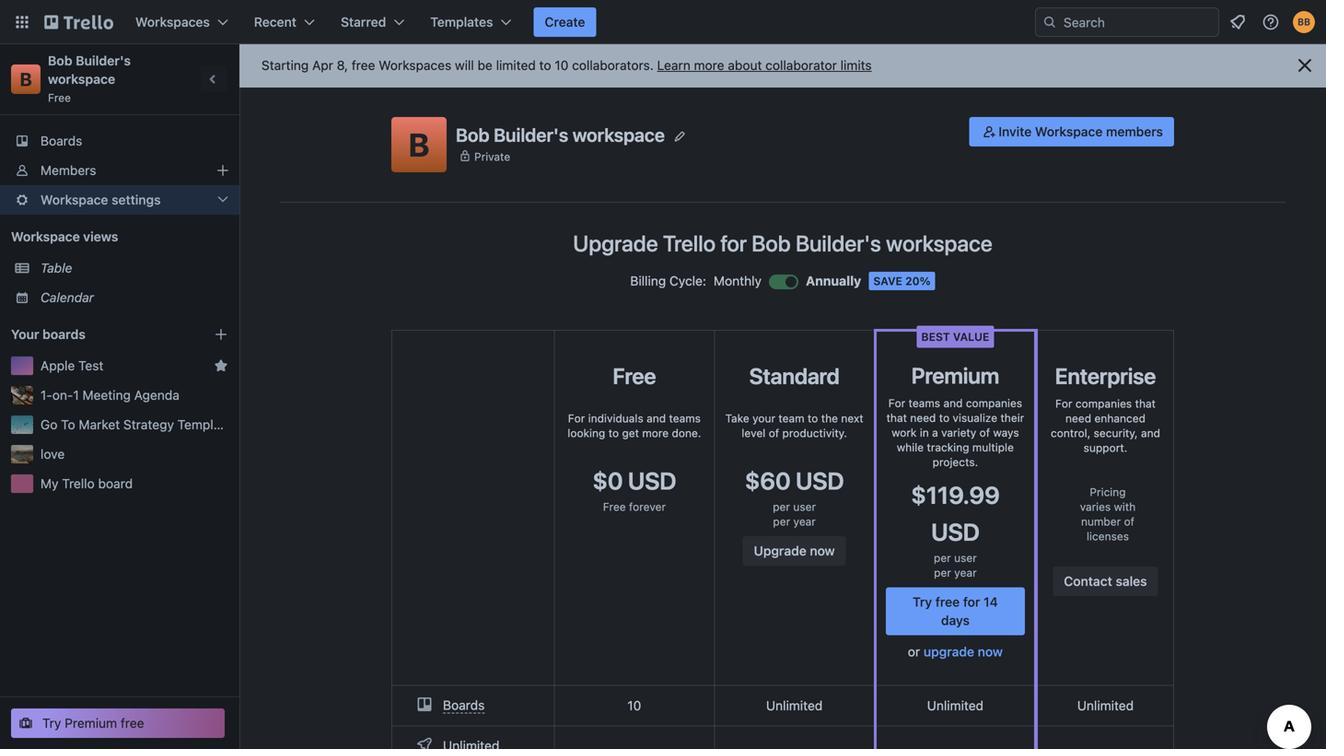 Task type: describe. For each thing, give the bounding box(es) containing it.
bob builder's workspace link
[[48, 53, 134, 87]]

members link
[[0, 156, 240, 185]]

annually
[[806, 273, 862, 288]]

save 20%
[[874, 275, 931, 287]]

views
[[83, 229, 118, 244]]

bob for bob builder's workspace free
[[48, 53, 72, 68]]

workspace for bob builder's workspace
[[573, 124, 665, 145]]

your boards
[[11, 327, 86, 342]]

pricing
[[1090, 486, 1126, 498]]

1 horizontal spatial workspaces
[[379, 58, 452, 73]]

strategy
[[123, 417, 174, 432]]

workspaces inside 'workspaces' popup button
[[135, 14, 210, 29]]

companies inside premium for teams and companies that need to visualize their work in a variety of ways while tracking multiple projects.
[[966, 397, 1023, 410]]

workspaces button
[[124, 7, 239, 37]]

bob builder (bobbuilder40) image
[[1294, 11, 1316, 33]]

forever
[[629, 500, 666, 513]]

to inside for individuals and teams looking to get more done.
[[609, 427, 619, 439]]

invite
[[999, 124, 1032, 139]]

templates button
[[419, 7, 523, 37]]

variety
[[942, 426, 977, 439]]

try premium free button
[[11, 709, 225, 738]]

be
[[478, 58, 493, 73]]

b button
[[392, 117, 447, 172]]

$0
[[593, 467, 623, 495]]

Search field
[[1058, 8, 1219, 36]]

contact
[[1064, 574, 1113, 589]]

while
[[897, 441, 924, 454]]

team
[[779, 412, 805, 425]]

open information menu image
[[1262, 13, 1281, 31]]

in
[[920, 426, 929, 439]]

need inside premium for teams and companies that need to visualize their work in a variety of ways while tracking multiple projects.
[[911, 411, 936, 424]]

billing
[[631, 273, 666, 288]]

workspace settings button
[[0, 185, 240, 215]]

will
[[455, 58, 474, 73]]

level
[[742, 427, 766, 439]]

try free for 14 days
[[913, 594, 998, 628]]

security,
[[1094, 427, 1138, 439]]

and inside for individuals and teams looking to get more done.
[[647, 412, 666, 425]]

projects.
[[933, 456, 979, 468]]

upgrade trello for bob builder's workspace
[[573, 230, 993, 256]]

0 notifications image
[[1227, 11, 1249, 33]]

calendar link
[[41, 288, 228, 307]]

user for $119.99
[[955, 551, 977, 564]]

invite workspace members
[[999, 124, 1164, 139]]

upgrade
[[924, 644, 975, 659]]

private
[[474, 150, 511, 163]]

for individuals and teams looking to get more done.
[[568, 412, 701, 439]]

sales
[[1116, 574, 1148, 589]]

table link
[[41, 259, 228, 277]]

upgrade for upgrade now
[[754, 543, 807, 558]]

of inside premium for teams and companies that need to visualize their work in a variety of ways while tracking multiple projects.
[[980, 426, 991, 439]]

try for try free for 14 days
[[913, 594, 933, 609]]

user for $60
[[794, 500, 816, 513]]

1
[[73, 387, 79, 403]]

love
[[41, 446, 65, 462]]

free inside $0 usd free forever
[[603, 500, 626, 513]]

b for the b button
[[409, 125, 430, 164]]

usd for $60
[[796, 467, 844, 495]]

$60
[[745, 467, 791, 495]]

and inside premium for teams and companies that need to visualize their work in a variety of ways while tracking multiple projects.
[[944, 397, 963, 410]]

add board image
[[214, 327, 228, 342]]

bob builder's workspace
[[456, 124, 665, 145]]

$0 usd free forever
[[593, 467, 677, 513]]

$119.99
[[911, 481, 1000, 509]]

builder's for bob builder's workspace free
[[76, 53, 131, 68]]

1 horizontal spatial now
[[978, 644, 1003, 659]]

1-on-1 meeting agenda
[[41, 387, 180, 403]]

trello for upgrade
[[663, 230, 716, 256]]

0 vertical spatial more
[[694, 58, 725, 73]]

your
[[753, 412, 776, 425]]

14
[[984, 594, 998, 609]]

search image
[[1043, 15, 1058, 29]]

support.
[[1084, 441, 1128, 454]]

multiple
[[973, 441, 1014, 454]]

of inside pricing varies with number of licenses
[[1125, 515, 1135, 528]]

to inside premium for teams and companies that need to visualize their work in a variety of ways while tracking multiple projects.
[[940, 411, 950, 424]]

trello for my
[[62, 476, 95, 491]]

monthly
[[714, 273, 762, 288]]

productivity.
[[783, 427, 848, 439]]

year for $119.99
[[955, 566, 977, 579]]

:
[[703, 273, 707, 288]]

$119.99 usd per user per year
[[911, 481, 1000, 579]]

bob builder's workspace free
[[48, 53, 134, 104]]

licenses
[[1087, 530, 1130, 543]]

1-
[[41, 387, 52, 403]]

1 vertical spatial boards
[[443, 697, 485, 713]]

market
[[79, 417, 120, 432]]

go
[[41, 417, 58, 432]]

members
[[1107, 124, 1164, 139]]

upgrade now button
[[743, 536, 846, 566]]

now inside button
[[810, 543, 835, 558]]

number
[[1082, 515, 1121, 528]]

free inside "try free for 14 days"
[[936, 594, 960, 609]]

premium inside premium for teams and companies that need to visualize their work in a variety of ways while tracking multiple projects.
[[912, 363, 1000, 388]]

about
[[728, 58, 762, 73]]

template
[[178, 417, 232, 432]]

their
[[1001, 411, 1025, 424]]

your boards with 5 items element
[[11, 323, 186, 345]]

and inside enterprise for companies that need enhanced control, security, and support.
[[1142, 427, 1161, 439]]

on-
[[52, 387, 73, 403]]

back to home image
[[44, 7, 113, 37]]

workspace settings
[[41, 192, 161, 207]]

for for premium
[[889, 397, 906, 410]]

upgrade now
[[754, 543, 835, 558]]

love link
[[41, 445, 228, 463]]

workspace for settings
[[41, 192, 108, 207]]

starred icon image
[[214, 358, 228, 373]]

more inside for individuals and teams looking to get more done.
[[642, 427, 669, 439]]

b link
[[11, 64, 41, 94]]

workspace inside button
[[1036, 124, 1103, 139]]

8,
[[337, 58, 348, 73]]

premium for teams and companies that need to visualize their work in a variety of ways while tracking multiple projects.
[[887, 363, 1025, 468]]

to
[[61, 417, 75, 432]]

next
[[842, 412, 864, 425]]

2 horizontal spatial bob
[[752, 230, 791, 256]]



Task type: vqa. For each thing, say whether or not it's contained in the screenshot.
the left 'Unlimited'
yes



Task type: locate. For each thing, give the bounding box(es) containing it.
b left bob builder's workspace free on the top left
[[20, 68, 32, 90]]

of down your
[[769, 427, 780, 439]]

more right learn
[[694, 58, 725, 73]]

premium inside try premium free button
[[65, 715, 117, 731]]

0 vertical spatial year
[[794, 515, 816, 528]]

my trello board
[[41, 476, 133, 491]]

1 horizontal spatial try
[[913, 594, 933, 609]]

free down $0
[[603, 500, 626, 513]]

done.
[[672, 427, 701, 439]]

of up multiple
[[980, 426, 991, 439]]

trello up cycle
[[663, 230, 716, 256]]

usd inside $119.99 usd per user per year
[[932, 518, 980, 546]]

0 horizontal spatial for
[[568, 412, 585, 425]]

for for free
[[964, 594, 981, 609]]

pricing varies with number of licenses
[[1080, 486, 1136, 543]]

recent
[[254, 14, 297, 29]]

enterprise
[[1056, 363, 1157, 389]]

workspace views
[[11, 229, 118, 244]]

0 horizontal spatial user
[[794, 500, 816, 513]]

0 horizontal spatial of
[[769, 427, 780, 439]]

0 horizontal spatial teams
[[669, 412, 701, 425]]

trello
[[663, 230, 716, 256], [62, 476, 95, 491]]

1 horizontal spatial 10
[[628, 698, 642, 713]]

1 horizontal spatial upgrade
[[754, 543, 807, 558]]

tracking
[[927, 441, 970, 454]]

1 horizontal spatial need
[[1066, 412, 1092, 425]]

1 vertical spatial premium
[[65, 715, 117, 731]]

teams inside premium for teams and companies that need to visualize their work in a variety of ways while tracking multiple projects.
[[909, 397, 941, 410]]

0 vertical spatial for
[[721, 230, 747, 256]]

builder's up annually
[[796, 230, 882, 256]]

free inside bob builder's workspace free
[[48, 91, 71, 104]]

try inside "try free for 14 days"
[[913, 594, 933, 609]]

visualize
[[953, 411, 998, 424]]

year inside $119.99 usd per user per year
[[955, 566, 977, 579]]

upgrade down $60 usd per user per year
[[754, 543, 807, 558]]

workspace inside popup button
[[41, 192, 108, 207]]

control,
[[1051, 427, 1091, 439]]

1 horizontal spatial workspace
[[573, 124, 665, 145]]

now right upgrade
[[978, 644, 1003, 659]]

0 vertical spatial that
[[1136, 397, 1156, 410]]

2 vertical spatial workspace
[[11, 229, 80, 244]]

or
[[908, 644, 921, 659]]

meeting
[[82, 387, 131, 403]]

for inside premium for teams and companies that need to visualize their work in a variety of ways while tracking multiple projects.
[[889, 397, 906, 410]]

user up upgrade now
[[794, 500, 816, 513]]

b
[[20, 68, 32, 90], [409, 125, 430, 164]]

with
[[1114, 500, 1136, 513]]

builder's inside bob builder's workspace free
[[76, 53, 131, 68]]

need up in
[[911, 411, 936, 424]]

agenda
[[134, 387, 180, 403]]

a
[[933, 426, 939, 439]]

templates
[[431, 14, 493, 29]]

of inside take your team to the next level of productivity.
[[769, 427, 780, 439]]

and down enhanced
[[1142, 427, 1161, 439]]

0 horizontal spatial b
[[20, 68, 32, 90]]

0 horizontal spatial trello
[[62, 476, 95, 491]]

0 vertical spatial try
[[913, 594, 933, 609]]

for inside "try free for 14 days"
[[964, 594, 981, 609]]

0 horizontal spatial more
[[642, 427, 669, 439]]

collaborators.
[[572, 58, 654, 73]]

upgrade inside button
[[754, 543, 807, 558]]

of down with
[[1125, 515, 1135, 528]]

usd for $119.99
[[932, 518, 980, 546]]

1 horizontal spatial for
[[964, 594, 981, 609]]

to down individuals
[[609, 427, 619, 439]]

standard
[[750, 363, 840, 389]]

1 vertical spatial upgrade
[[754, 543, 807, 558]]

1 vertical spatial workspaces
[[379, 58, 452, 73]]

that up work
[[887, 411, 907, 424]]

0 vertical spatial b
[[20, 68, 32, 90]]

1 horizontal spatial premium
[[912, 363, 1000, 388]]

1 horizontal spatial trello
[[663, 230, 716, 256]]

usd up "forever"
[[628, 467, 677, 495]]

and right individuals
[[647, 412, 666, 425]]

1 vertical spatial and
[[647, 412, 666, 425]]

1 vertical spatial b
[[409, 125, 430, 164]]

now down $60 usd per user per year
[[810, 543, 835, 558]]

teams up done.
[[669, 412, 701, 425]]

user inside $119.99 usd per user per year
[[955, 551, 977, 564]]

bob up "private"
[[456, 124, 490, 145]]

contact sales
[[1064, 574, 1148, 589]]

0 horizontal spatial that
[[887, 411, 907, 424]]

0 vertical spatial builder's
[[76, 53, 131, 68]]

to right limited
[[540, 58, 551, 73]]

enhanced
[[1095, 412, 1146, 425]]

need
[[911, 411, 936, 424], [1066, 412, 1092, 425]]

1 vertical spatial user
[[955, 551, 977, 564]]

0 horizontal spatial boards
[[41, 133, 82, 148]]

0 vertical spatial free
[[48, 91, 71, 104]]

free up individuals
[[613, 363, 656, 389]]

upgrade now button
[[924, 643, 1003, 661]]

create
[[545, 14, 585, 29]]

0 horizontal spatial premium
[[65, 715, 117, 731]]

or upgrade now
[[908, 644, 1003, 659]]

invite workspace members button
[[969, 117, 1175, 146]]

workspaces left will
[[379, 58, 452, 73]]

for inside for individuals and teams looking to get more done.
[[568, 412, 585, 425]]

0 horizontal spatial need
[[911, 411, 936, 424]]

enterprise for companies that need enhanced control, security, and support.
[[1051, 363, 1161, 454]]

calendar
[[41, 290, 94, 305]]

1 horizontal spatial of
[[980, 426, 991, 439]]

1 vertical spatial bob
[[456, 124, 490, 145]]

learn more about collaborator limits link
[[657, 58, 872, 73]]

your
[[11, 327, 39, 342]]

workspaces up workspace navigation collapse icon
[[135, 14, 210, 29]]

2 horizontal spatial unlimited
[[1078, 698, 1134, 713]]

need inside enterprise for companies that need enhanced control, security, and support.
[[1066, 412, 1092, 425]]

bob inside bob builder's workspace free
[[48, 53, 72, 68]]

1 vertical spatial 10
[[628, 698, 642, 713]]

starting apr 8, free workspaces will be limited to 10 collaborators. learn more about collaborator limits
[[262, 58, 872, 73]]

1 horizontal spatial usd
[[796, 467, 844, 495]]

2 vertical spatial and
[[1142, 427, 1161, 439]]

workspace up the "20%"
[[886, 230, 993, 256]]

0 horizontal spatial builder's
[[76, 53, 131, 68]]

try for try premium free
[[42, 715, 61, 731]]

2 vertical spatial workspace
[[886, 230, 993, 256]]

2 horizontal spatial for
[[1056, 397, 1073, 410]]

now
[[810, 543, 835, 558], [978, 644, 1003, 659]]

to inside take your team to the next level of productivity.
[[808, 412, 818, 425]]

billing cycle : monthly
[[631, 273, 762, 288]]

boards
[[42, 327, 86, 342]]

0 horizontal spatial workspaces
[[135, 14, 210, 29]]

bob up monthly
[[752, 230, 791, 256]]

0 horizontal spatial unlimited
[[767, 698, 823, 713]]

0 vertical spatial user
[[794, 500, 816, 513]]

upgrade for upgrade trello for bob builder's workspace
[[573, 230, 658, 256]]

0 horizontal spatial year
[[794, 515, 816, 528]]

year up upgrade now
[[794, 515, 816, 528]]

2 unlimited from the left
[[928, 698, 984, 713]]

1 vertical spatial builder's
[[494, 124, 569, 145]]

settings
[[112, 192, 161, 207]]

try premium free
[[42, 715, 144, 731]]

upgrade up billing
[[573, 230, 658, 256]]

bob
[[48, 53, 72, 68], [456, 124, 490, 145], [752, 230, 791, 256]]

b inside button
[[409, 125, 430, 164]]

builder's down back to home image
[[76, 53, 131, 68]]

companies up enhanced
[[1076, 397, 1133, 410]]

1 horizontal spatial builder's
[[494, 124, 569, 145]]

trello right "my"
[[62, 476, 95, 491]]

1 vertical spatial free
[[613, 363, 656, 389]]

workspace
[[48, 71, 115, 87], [573, 124, 665, 145], [886, 230, 993, 256]]

that inside enterprise for companies that need enhanced control, security, and support.
[[1136, 397, 1156, 410]]

1 horizontal spatial year
[[955, 566, 977, 579]]

collaborator
[[766, 58, 837, 73]]

2 horizontal spatial workspace
[[886, 230, 993, 256]]

usd for $0
[[628, 467, 677, 495]]

recent button
[[243, 7, 326, 37]]

need up control,
[[1066, 412, 1092, 425]]

0 vertical spatial and
[[944, 397, 963, 410]]

workspace right invite
[[1036, 124, 1103, 139]]

2 vertical spatial free
[[603, 500, 626, 513]]

apr
[[312, 58, 333, 73]]

0 vertical spatial bob
[[48, 53, 72, 68]]

test
[[78, 358, 104, 373]]

that inside premium for teams and companies that need to visualize their work in a variety of ways while tracking multiple projects.
[[887, 411, 907, 424]]

that
[[1136, 397, 1156, 410], [887, 411, 907, 424]]

workspace down "members"
[[41, 192, 108, 207]]

workspace down collaborators.
[[573, 124, 665, 145]]

1 horizontal spatial bob
[[456, 124, 490, 145]]

for up looking
[[568, 412, 585, 425]]

2 vertical spatial bob
[[752, 230, 791, 256]]

usd inside $0 usd free forever
[[628, 467, 677, 495]]

days
[[942, 613, 970, 628]]

1 vertical spatial year
[[955, 566, 977, 579]]

workspace inside bob builder's workspace free
[[48, 71, 115, 87]]

try free for 14 days button
[[886, 587, 1025, 635]]

user up "try free for 14 days"
[[955, 551, 977, 564]]

0 vertical spatial workspace
[[48, 71, 115, 87]]

2 horizontal spatial free
[[936, 594, 960, 609]]

for for trello
[[721, 230, 747, 256]]

1 horizontal spatial user
[[955, 551, 977, 564]]

0 horizontal spatial try
[[42, 715, 61, 731]]

go to market strategy template
[[41, 417, 232, 432]]

0 vertical spatial trello
[[663, 230, 716, 256]]

0 horizontal spatial free
[[121, 715, 144, 731]]

for left 14
[[964, 594, 981, 609]]

for up work
[[889, 397, 906, 410]]

for up control,
[[1056, 397, 1073, 410]]

10
[[555, 58, 569, 73], [628, 698, 642, 713]]

0 vertical spatial free
[[352, 58, 375, 73]]

to
[[540, 58, 551, 73], [940, 411, 950, 424], [808, 412, 818, 425], [609, 427, 619, 439]]

1 horizontal spatial companies
[[1076, 397, 1133, 410]]

3 unlimited from the left
[[1078, 698, 1134, 713]]

workspace navigation collapse icon image
[[201, 66, 227, 92]]

to up the 'productivity.'
[[808, 412, 818, 425]]

of
[[980, 426, 991, 439], [769, 427, 780, 439], [1125, 515, 1135, 528]]

0 vertical spatial teams
[[909, 397, 941, 410]]

1 unlimited from the left
[[767, 698, 823, 713]]

starting
[[262, 58, 309, 73]]

1 vertical spatial trello
[[62, 476, 95, 491]]

0 horizontal spatial bob
[[48, 53, 72, 68]]

for for enterprise
[[1056, 397, 1073, 410]]

year up "try free for 14 days"
[[955, 566, 977, 579]]

that up enhanced
[[1136, 397, 1156, 410]]

2 vertical spatial builder's
[[796, 230, 882, 256]]

builder's for bob builder's workspace
[[494, 124, 569, 145]]

builder's up "private"
[[494, 124, 569, 145]]

usd down the 'productivity.'
[[796, 467, 844, 495]]

bob right 'b' link
[[48, 53, 72, 68]]

0 horizontal spatial upgrade
[[573, 230, 658, 256]]

1 vertical spatial try
[[42, 715, 61, 731]]

my
[[41, 476, 59, 491]]

0 horizontal spatial companies
[[966, 397, 1023, 410]]

0 horizontal spatial workspace
[[48, 71, 115, 87]]

1 horizontal spatial b
[[409, 125, 430, 164]]

teams
[[909, 397, 941, 410], [669, 412, 701, 425]]

2 horizontal spatial of
[[1125, 515, 1135, 528]]

1 vertical spatial that
[[887, 411, 907, 424]]

b left "private"
[[409, 125, 430, 164]]

usd inside $60 usd per user per year
[[796, 467, 844, 495]]

0 horizontal spatial usd
[[628, 467, 677, 495]]

for up monthly
[[721, 230, 747, 256]]

1 horizontal spatial unlimited
[[928, 698, 984, 713]]

2 horizontal spatial builder's
[[796, 230, 882, 256]]

work
[[892, 426, 917, 439]]

apple test link
[[41, 357, 206, 375]]

primary element
[[0, 0, 1327, 44]]

user inside $60 usd per user per year
[[794, 500, 816, 513]]

workspace right 'b' link
[[48, 71, 115, 87]]

1-on-1 meeting agenda link
[[41, 386, 228, 404]]

1 horizontal spatial teams
[[909, 397, 941, 410]]

sm image
[[981, 123, 999, 141]]

0 horizontal spatial 10
[[555, 58, 569, 73]]

workspace up table
[[11, 229, 80, 244]]

apple test
[[41, 358, 104, 373]]

and
[[944, 397, 963, 410], [647, 412, 666, 425], [1142, 427, 1161, 439]]

free right 'b' link
[[48, 91, 71, 104]]

1 vertical spatial more
[[642, 427, 669, 439]]

for
[[721, 230, 747, 256], [964, 594, 981, 609]]

companies up their
[[966, 397, 1023, 410]]

2 vertical spatial free
[[121, 715, 144, 731]]

b for 'b' link
[[20, 68, 32, 90]]

usd down $119.99
[[932, 518, 980, 546]]

teams up in
[[909, 397, 941, 410]]

free
[[48, 91, 71, 104], [613, 363, 656, 389], [603, 500, 626, 513]]

more right get
[[642, 427, 669, 439]]

bob for bob builder's workspace
[[456, 124, 490, 145]]

starred
[[341, 14, 386, 29]]

and up visualize
[[944, 397, 963, 410]]

year
[[794, 515, 816, 528], [955, 566, 977, 579]]

year inside $60 usd per user per year
[[794, 515, 816, 528]]

premium
[[912, 363, 1000, 388], [65, 715, 117, 731]]

0 vertical spatial now
[[810, 543, 835, 558]]

1 vertical spatial teams
[[669, 412, 701, 425]]

2 horizontal spatial usd
[[932, 518, 980, 546]]

0 vertical spatial upgrade
[[573, 230, 658, 256]]

teams inside for individuals and teams looking to get more done.
[[669, 412, 701, 425]]

companies inside enterprise for companies that need enhanced control, security, and support.
[[1076, 397, 1133, 410]]

more
[[694, 58, 725, 73], [642, 427, 669, 439]]

0 vertical spatial boards
[[41, 133, 82, 148]]

20%
[[906, 275, 931, 287]]

1 vertical spatial free
[[936, 594, 960, 609]]

0 vertical spatial 10
[[555, 58, 569, 73]]

1 horizontal spatial free
[[352, 58, 375, 73]]

0 horizontal spatial now
[[810, 543, 835, 558]]

to up variety on the right bottom of the page
[[940, 411, 950, 424]]

workspace for views
[[11, 229, 80, 244]]

workspace for bob builder's workspace free
[[48, 71, 115, 87]]

1 horizontal spatial more
[[694, 58, 725, 73]]

go to market strategy template link
[[41, 416, 232, 434]]

0 vertical spatial workspaces
[[135, 14, 210, 29]]

$60 usd per user per year
[[745, 467, 844, 528]]

0 vertical spatial workspace
[[1036, 124, 1103, 139]]

create button
[[534, 7, 597, 37]]

for inside enterprise for companies that need enhanced control, security, and support.
[[1056, 397, 1073, 410]]

year for $60
[[794, 515, 816, 528]]

0 horizontal spatial for
[[721, 230, 747, 256]]



